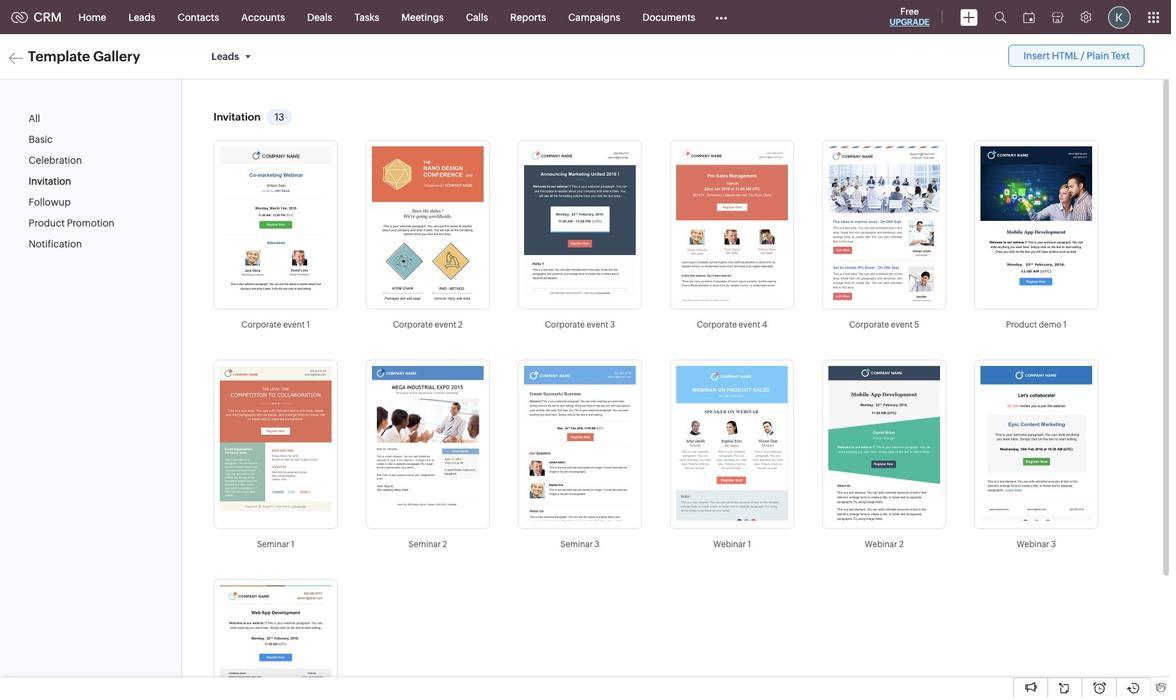 Task type: describe. For each thing, give the bounding box(es) containing it.
not loaded image for seminar 1
[[220, 367, 332, 522]]

reports
[[510, 12, 546, 23]]

documents
[[643, 12, 695, 23]]

corporate event 2
[[393, 321, 463, 330]]

profile image
[[1108, 6, 1131, 28]]

corporate for corporate event 1
[[241, 321, 281, 330]]

product demo 1
[[1006, 321, 1067, 330]]

insert html / plain text
[[1024, 50, 1130, 61]]

template gallery
[[28, 48, 140, 64]]

webinar 2
[[865, 540, 904, 550]]

corporate event 5
[[849, 321, 919, 330]]

create menu element
[[952, 0, 986, 34]]

meetings link
[[390, 0, 455, 34]]

not loaded image for webinar 3
[[981, 367, 1092, 522]]

free upgrade
[[890, 6, 930, 27]]

create menu image
[[960, 9, 978, 25]]

all
[[29, 113, 40, 124]]

3 for seminar 3
[[595, 540, 600, 550]]

product for product demo 1
[[1006, 321, 1037, 330]]

demo
[[1039, 321, 1062, 330]]

not loaded image for webinar 1
[[676, 367, 788, 522]]

profile element
[[1100, 0, 1139, 34]]

3 for webinar 3
[[1051, 540, 1056, 550]]

contacts link
[[167, 0, 230, 34]]

free
[[901, 6, 919, 17]]

basic
[[29, 134, 53, 145]]

2 for seminar 2
[[443, 540, 447, 550]]

product for product promotion
[[29, 218, 65, 229]]

0 vertical spatial invitation
[[214, 111, 261, 123]]

seminar 1
[[257, 540, 294, 550]]

text
[[1111, 50, 1130, 61]]

documents link
[[632, 0, 707, 34]]

13
[[275, 112, 284, 123]]

plain
[[1087, 50, 1109, 61]]

leads for leads field
[[211, 51, 239, 62]]

not loaded image for corporate event 2
[[372, 147, 484, 302]]

calls link
[[455, 0, 499, 34]]

insert html / plain text link
[[1009, 45, 1145, 67]]

home
[[79, 12, 106, 23]]

crm
[[34, 10, 62, 24]]

tasks
[[355, 12, 379, 23]]

contacts
[[178, 12, 219, 23]]

gallery
[[93, 48, 140, 64]]

corporate event 1
[[241, 321, 310, 330]]

5
[[914, 321, 919, 330]]

seminar 2
[[408, 540, 447, 550]]

Leads field
[[206, 45, 261, 69]]

2 for webinar 2
[[899, 540, 904, 550]]

seminar for seminar 2
[[408, 540, 441, 550]]



Task type: vqa. For each thing, say whether or not it's contained in the screenshot.
"row group"
no



Task type: locate. For each thing, give the bounding box(es) containing it.
not loaded image for corporate event 1
[[220, 147, 332, 302]]

2 horizontal spatial seminar
[[560, 540, 593, 550]]

5 event from the left
[[891, 321, 913, 330]]

webinar for webinar 1
[[713, 540, 746, 550]]

leads for leads 'link'
[[129, 12, 155, 23]]

campaigns
[[568, 12, 620, 23]]

corporate event 4
[[697, 321, 767, 330]]

5 corporate from the left
[[849, 321, 889, 330]]

meetings
[[402, 12, 444, 23]]

leads up gallery
[[129, 12, 155, 23]]

0 horizontal spatial product
[[29, 218, 65, 229]]

campaigns link
[[557, 0, 632, 34]]

deals link
[[296, 0, 343, 34]]

webinar 3
[[1017, 540, 1056, 550]]

event
[[283, 321, 305, 330], [435, 321, 456, 330], [587, 321, 608, 330], [739, 321, 760, 330], [891, 321, 913, 330]]

search element
[[986, 0, 1015, 34]]

seminar for seminar 3
[[560, 540, 593, 550]]

2 horizontal spatial webinar
[[1017, 540, 1049, 550]]

1 webinar from the left
[[713, 540, 746, 550]]

2 event from the left
[[435, 321, 456, 330]]

event for 2
[[435, 321, 456, 330]]

1 corporate from the left
[[241, 321, 281, 330]]

not loaded image for corporate event 4
[[676, 147, 788, 302]]

insert
[[1024, 50, 1050, 61]]

event for 3
[[587, 321, 608, 330]]

crm link
[[11, 10, 62, 24]]

product left demo
[[1006, 321, 1037, 330]]

accounts
[[241, 12, 285, 23]]

not loaded image for seminar 2
[[372, 367, 484, 522]]

product
[[29, 218, 65, 229], [1006, 321, 1037, 330]]

not loaded image for seminar 3
[[524, 367, 636, 522]]

event for 5
[[891, 321, 913, 330]]

4
[[762, 321, 767, 330]]

leads link
[[117, 0, 167, 34]]

3 webinar from the left
[[1017, 540, 1049, 550]]

event for 1
[[283, 321, 305, 330]]

corporate for corporate event 3
[[545, 321, 585, 330]]

invitation up followup at the top of the page
[[29, 176, 71, 187]]

upgrade
[[890, 17, 930, 27]]

tasks link
[[343, 0, 390, 34]]

promotion
[[67, 218, 115, 229]]

home link
[[67, 0, 117, 34]]

1 horizontal spatial webinar
[[865, 540, 897, 550]]

2 seminar from the left
[[408, 540, 441, 550]]

seminar
[[257, 540, 289, 550], [408, 540, 441, 550], [560, 540, 593, 550]]

1
[[307, 321, 310, 330], [1063, 321, 1067, 330], [291, 540, 294, 550], [748, 540, 751, 550]]

0 horizontal spatial 2
[[443, 540, 447, 550]]

calendar image
[[1023, 12, 1035, 23]]

corporate for corporate event 2
[[393, 321, 433, 330]]

3 event from the left
[[587, 321, 608, 330]]

celebration
[[29, 155, 82, 166]]

not loaded image for webinar 2
[[828, 367, 940, 522]]

0 vertical spatial leads
[[129, 12, 155, 23]]

calls
[[466, 12, 488, 23]]

product down followup at the top of the page
[[29, 218, 65, 229]]

1 horizontal spatial leads
[[211, 51, 239, 62]]

webinar
[[713, 540, 746, 550], [865, 540, 897, 550], [1017, 540, 1049, 550]]

1 horizontal spatial invitation
[[214, 111, 261, 123]]

1 horizontal spatial seminar
[[408, 540, 441, 550]]

1 horizontal spatial 3
[[610, 321, 615, 330]]

0 vertical spatial product
[[29, 218, 65, 229]]

leads inside leads field
[[211, 51, 239, 62]]

deals
[[307, 12, 332, 23]]

corporate event 3
[[545, 321, 615, 330]]

seminar 3
[[560, 540, 600, 550]]

event for 4
[[739, 321, 760, 330]]

leads down contacts link
[[211, 51, 239, 62]]

1 horizontal spatial 2
[[458, 321, 463, 330]]

leads inside leads 'link'
[[129, 12, 155, 23]]

0 horizontal spatial seminar
[[257, 540, 289, 550]]

2 horizontal spatial 3
[[1051, 540, 1056, 550]]

2
[[458, 321, 463, 330], [443, 540, 447, 550], [899, 540, 904, 550]]

followup
[[29, 197, 71, 208]]

4 event from the left
[[739, 321, 760, 330]]

1 vertical spatial leads
[[211, 51, 239, 62]]

logo image
[[11, 12, 28, 23]]

reports link
[[499, 0, 557, 34]]

not loaded image
[[220, 147, 332, 302], [372, 147, 484, 302], [524, 147, 636, 302], [676, 147, 788, 302], [828, 147, 940, 302], [981, 147, 1092, 302], [220, 367, 332, 522], [372, 367, 484, 522], [524, 367, 636, 522], [676, 367, 788, 522], [828, 367, 940, 522], [981, 367, 1092, 522], [220, 586, 332, 698]]

seminar for seminar 1
[[257, 540, 289, 550]]

0 horizontal spatial leads
[[129, 12, 155, 23]]

search image
[[995, 11, 1006, 23]]

product promotion
[[29, 218, 115, 229]]

invitation left 13
[[214, 111, 261, 123]]

1 vertical spatial product
[[1006, 321, 1037, 330]]

html
[[1052, 50, 1079, 61]]

4 corporate from the left
[[697, 321, 737, 330]]

0 horizontal spatial 3
[[595, 540, 600, 550]]

0 horizontal spatial invitation
[[29, 176, 71, 187]]

corporate for corporate event 4
[[697, 321, 737, 330]]

1 seminar from the left
[[257, 540, 289, 550]]

1 event from the left
[[283, 321, 305, 330]]

webinar 1
[[713, 540, 751, 550]]

/
[[1081, 50, 1085, 61]]

2 webinar from the left
[[865, 540, 897, 550]]

3 corporate from the left
[[545, 321, 585, 330]]

invitation
[[214, 111, 261, 123], [29, 176, 71, 187]]

not loaded image for corporate event 3
[[524, 147, 636, 302]]

corporate for corporate event 5
[[849, 321, 889, 330]]

2 corporate from the left
[[393, 321, 433, 330]]

leads
[[129, 12, 155, 23], [211, 51, 239, 62]]

3 seminar from the left
[[560, 540, 593, 550]]

2 horizontal spatial 2
[[899, 540, 904, 550]]

not loaded image for product demo 1
[[981, 147, 1092, 302]]

0 horizontal spatial webinar
[[713, 540, 746, 550]]

1 vertical spatial invitation
[[29, 176, 71, 187]]

not loaded image for corporate event 5
[[828, 147, 940, 302]]

corporate
[[241, 321, 281, 330], [393, 321, 433, 330], [545, 321, 585, 330], [697, 321, 737, 330], [849, 321, 889, 330]]

template
[[28, 48, 90, 64]]

notification
[[29, 239, 82, 250]]

1 horizontal spatial product
[[1006, 321, 1037, 330]]

webinar for webinar 2
[[865, 540, 897, 550]]

accounts link
[[230, 0, 296, 34]]

Other Modules field
[[707, 6, 737, 28]]

webinar for webinar 3
[[1017, 540, 1049, 550]]

3
[[610, 321, 615, 330], [595, 540, 600, 550], [1051, 540, 1056, 550]]



